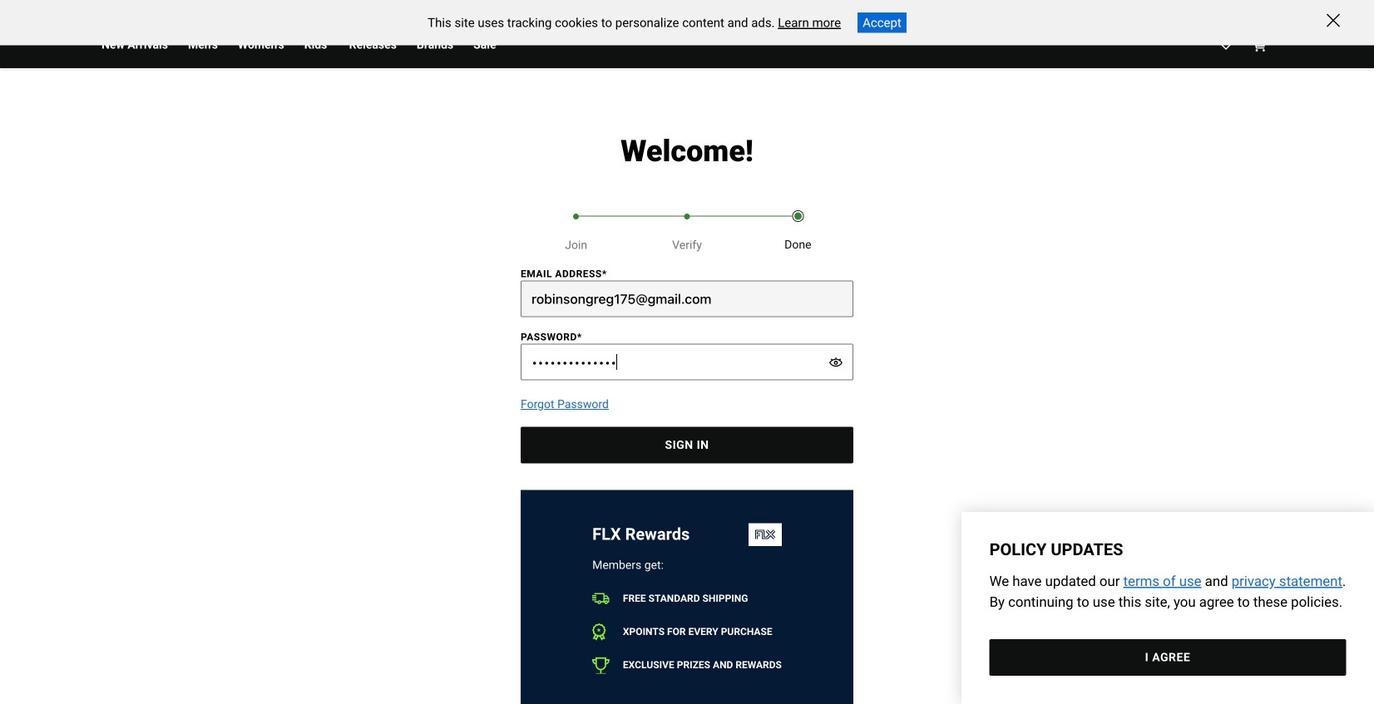 Task type: locate. For each thing, give the bounding box(es) containing it.
cart: 0 items image
[[1253, 38, 1266, 52]]

flx image
[[755, 525, 775, 545]]

None password field
[[521, 344, 854, 381]]

cookie banner region
[[0, 0, 1374, 45]]

None email field
[[521, 281, 854, 317]]

completed image
[[573, 213, 580, 220]]

show password image
[[829, 356, 843, 369]]

toolbar
[[101, 22, 921, 68]]

None search field
[[255, 0, 1058, 7]]



Task type: vqa. For each thing, say whether or not it's contained in the screenshot.
Cookie banner REGION
yes



Task type: describe. For each thing, give the bounding box(es) containing it.
close image
[[1327, 14, 1340, 27]]

active image
[[792, 211, 804, 222]]

completed image
[[684, 213, 690, 220]]

privacy banner region
[[962, 512, 1374, 705]]

my favorites image
[[1220, 38, 1233, 52]]

primary element
[[88, 22, 1286, 68]]

Search search field
[[255, 0, 1057, 6]]



